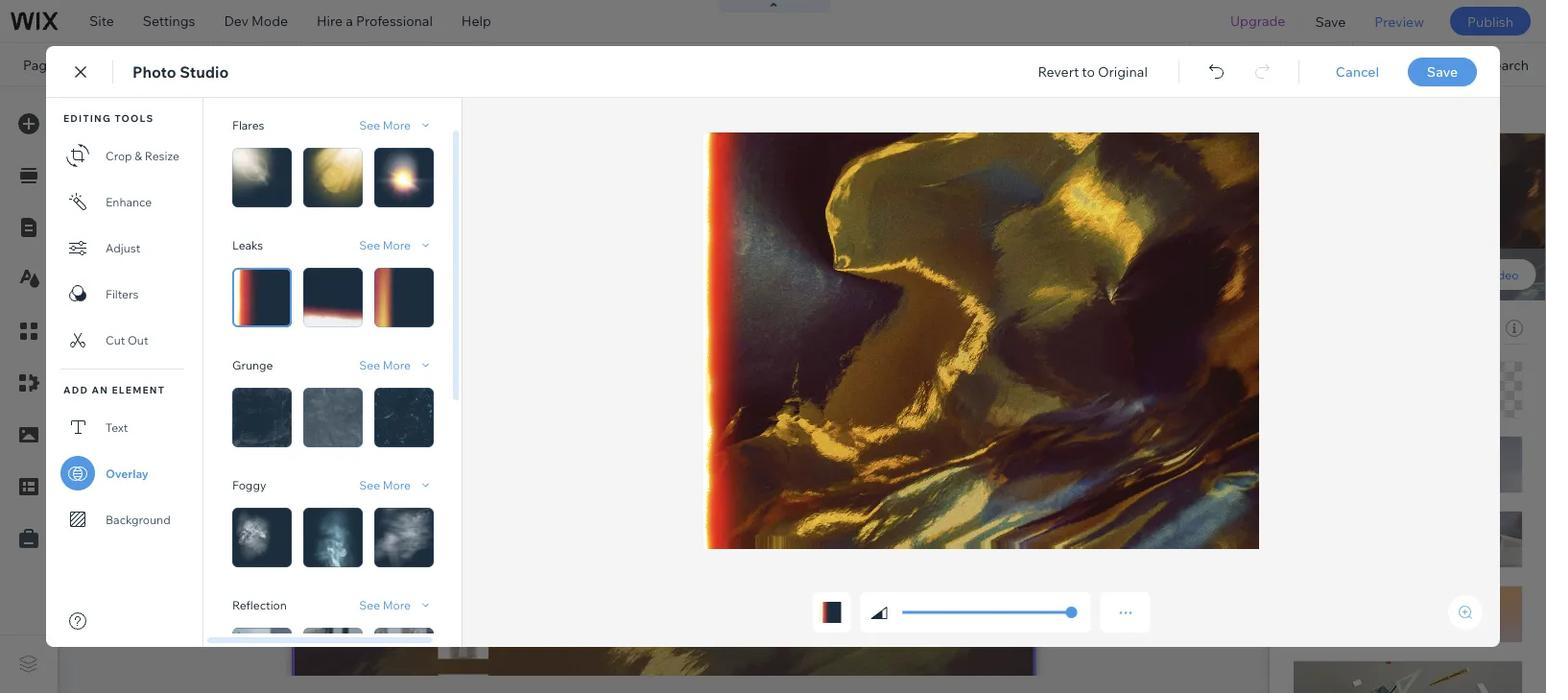 Task type: vqa. For each thing, say whether or not it's contained in the screenshot.
Who
no



Task type: describe. For each thing, give the bounding box(es) containing it.
1 horizontal spatial search
[[951, 145, 988, 160]]

tools
[[1394, 56, 1427, 73]]

dev
[[224, 12, 249, 29]]

search for search results
[[73, 56, 116, 73]]

dev mode
[[224, 12, 288, 29]]

video
[[1488, 267, 1519, 282]]

hire
[[317, 12, 343, 29]]

site
[[89, 12, 114, 29]]

tools button
[[1353, 43, 1444, 85]]

hire a professional
[[317, 12, 433, 29]]

50%
[[1312, 56, 1339, 73]]

professional
[[356, 12, 433, 29]]

upgrade
[[1231, 12, 1286, 29]]

1 vertical spatial results
[[991, 145, 1030, 160]]

section: search results
[[904, 145, 1030, 160]]

0 horizontal spatial results
[[119, 56, 165, 73]]

50% button
[[1281, 43, 1352, 85]]

layout
[[1470, 149, 1513, 166]]



Task type: locate. For each thing, give the bounding box(es) containing it.
search down publish
[[1485, 56, 1529, 73]]

0 horizontal spatial search
[[73, 56, 116, 73]]

help
[[462, 12, 491, 29]]

search button
[[1445, 43, 1547, 85]]

search for search
[[1485, 56, 1529, 73]]

search inside 'button'
[[1485, 56, 1529, 73]]

0 vertical spatial results
[[119, 56, 165, 73]]

save button
[[1301, 0, 1361, 42]]

publish
[[1468, 13, 1514, 30]]

2 horizontal spatial search
[[1485, 56, 1529, 73]]

preview
[[1375, 13, 1425, 30]]

1 horizontal spatial results
[[991, 145, 1030, 160]]

search
[[73, 56, 116, 73], [1485, 56, 1529, 73], [951, 145, 988, 160]]

results right section:
[[991, 145, 1030, 160]]

section background
[[1313, 100, 1463, 119]]

section
[[1313, 100, 1370, 119]]

background
[[1373, 100, 1463, 119]]

mode
[[252, 12, 288, 29]]

search results
[[73, 56, 165, 73]]

search right section:
[[951, 145, 988, 160]]

preview button
[[1361, 0, 1439, 42]]

search down site
[[73, 56, 116, 73]]

settings
[[143, 12, 195, 29]]

publish button
[[1450, 7, 1531, 36]]

save
[[1316, 13, 1346, 30]]

results
[[119, 56, 165, 73], [991, 145, 1030, 160]]

a
[[346, 12, 353, 29]]

results down settings
[[119, 56, 165, 73]]

section:
[[904, 145, 948, 160]]



